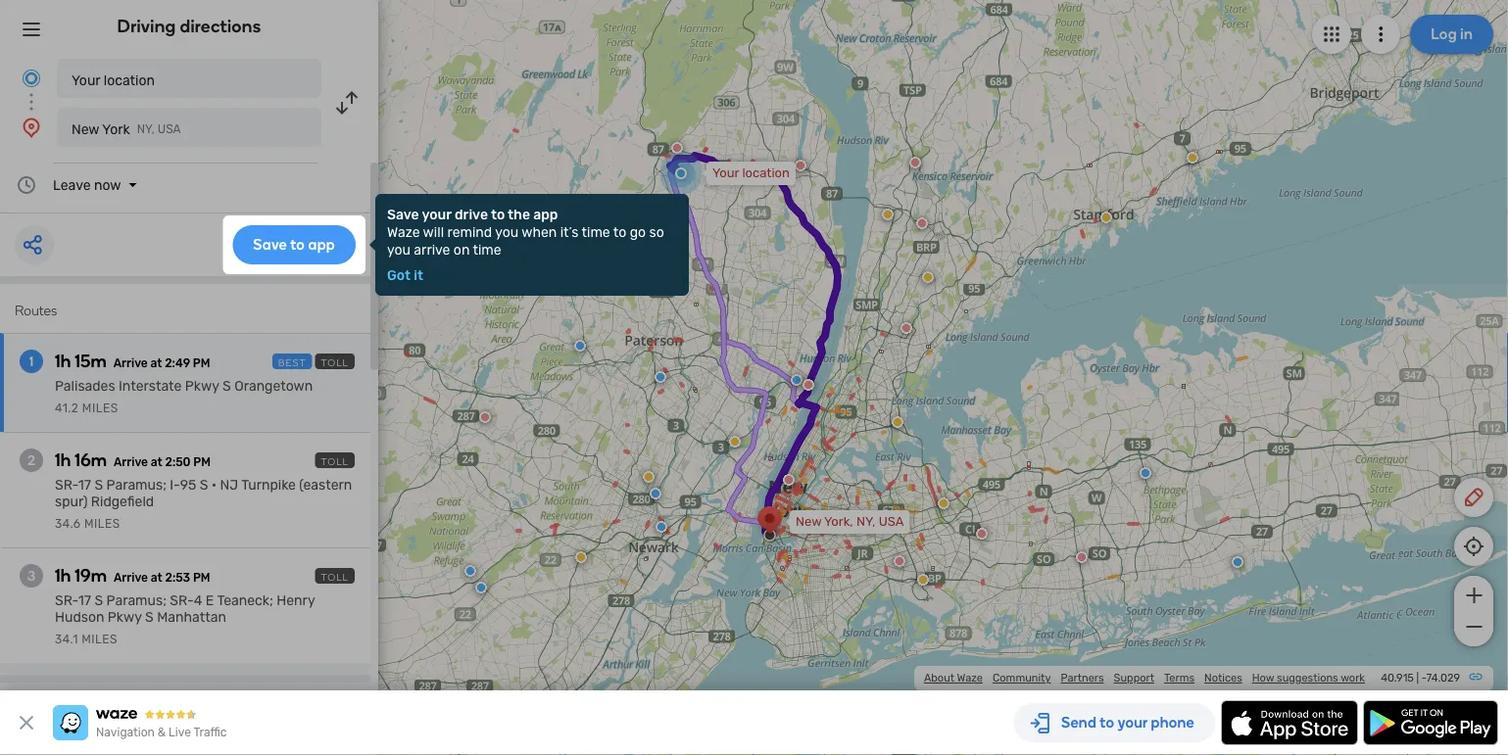 Task type: locate. For each thing, give the bounding box(es) containing it.
arrive
[[414, 242, 450, 258]]

sr- inside sr-17 s paramus; i-95 s • nj turnpike (eastern spur) ridgefield 34.6 miles
[[55, 477, 78, 494]]

1 vertical spatial 1h
[[55, 450, 71, 471]]

1 17 from the top
[[78, 477, 91, 494]]

0 vertical spatial new
[[72, 121, 99, 137]]

toll down (eastern
[[321, 571, 349, 583]]

1 horizontal spatial waze
[[957, 672, 983, 685]]

s
[[223, 378, 231, 395], [95, 477, 103, 494], [200, 477, 208, 494], [95, 593, 103, 609], [145, 610, 154, 626]]

pm
[[193, 357, 210, 371], [193, 456, 211, 470], [193, 571, 210, 585]]

2 at from the top
[[151, 456, 162, 470]]

0 horizontal spatial usa
[[158, 123, 181, 136]]

paramus; for 16m
[[106, 477, 167, 494]]

17 for 19m
[[78, 593, 91, 609]]

1 vertical spatial miles
[[84, 518, 120, 531]]

1h left 19m
[[55, 566, 71, 587]]

partners link
[[1061, 672, 1104, 685]]

routes
[[15, 302, 57, 319]]

at left 2:49
[[150, 357, 162, 371]]

arrive right 16m
[[114, 456, 148, 470]]

1 vertical spatial location
[[742, 166, 790, 181]]

17 inside the 'sr-17 s paramus; sr-4 e teaneck; henry hudson pkwy s manhattan 34.1 miles'
[[78, 593, 91, 609]]

you
[[495, 224, 519, 240], [387, 242, 411, 258]]

drive
[[455, 206, 488, 223]]

1 horizontal spatial new
[[796, 515, 822, 530]]

0 vertical spatial 17
[[78, 477, 91, 494]]

when
[[522, 224, 557, 240]]

will
[[423, 224, 444, 240]]

ny, right york,
[[857, 515, 876, 530]]

link image
[[1468, 670, 1484, 685]]

3
[[27, 568, 35, 585]]

1 vertical spatial 17
[[78, 593, 91, 609]]

paramus; up the 'ridgefield'
[[106, 477, 167, 494]]

paramus; for 19m
[[106, 593, 167, 609]]

0 vertical spatial to
[[491, 206, 505, 223]]

2
[[27, 452, 35, 469]]

1 vertical spatial to
[[613, 224, 627, 240]]

on
[[454, 242, 470, 258]]

2 17 from the top
[[78, 593, 91, 609]]

17 inside sr-17 s paramus; i-95 s • nj turnpike (eastern spur) ridgefield 34.6 miles
[[78, 477, 91, 494]]

sr- up hudson
[[55, 593, 78, 609]]

1h for 1h 19m
[[55, 566, 71, 587]]

0 vertical spatial you
[[495, 224, 519, 240]]

pkwy
[[185, 378, 219, 395], [108, 610, 142, 626]]

1 paramus; from the top
[[106, 477, 167, 494]]

0 vertical spatial location
[[104, 72, 155, 88]]

2 toll from the top
[[321, 456, 349, 468]]

0 vertical spatial pm
[[193, 357, 210, 371]]

1 vertical spatial you
[[387, 242, 411, 258]]

you up got
[[387, 242, 411, 258]]

you down the the
[[495, 224, 519, 240]]

1h left 16m
[[55, 450, 71, 471]]

sr- up the spur)
[[55, 477, 78, 494]]

paramus; inside the 'sr-17 s paramus; sr-4 e teaneck; henry hudson pkwy s manhattan 34.1 miles'
[[106, 593, 167, 609]]

1 vertical spatial time
[[473, 242, 502, 258]]

at inside 1h 15m arrive at 2:49 pm
[[150, 357, 162, 371]]

new left york,
[[796, 515, 822, 530]]

2 vertical spatial at
[[151, 571, 162, 585]]

the
[[508, 206, 530, 223]]

1 horizontal spatial your
[[713, 166, 739, 181]]

at inside the 1h 19m arrive at 2:53 pm
[[151, 571, 162, 585]]

paramus; inside sr-17 s paramus; i-95 s • nj turnpike (eastern spur) ridgefield 34.6 miles
[[106, 477, 167, 494]]

1 vertical spatial new
[[796, 515, 822, 530]]

remind
[[447, 224, 492, 240]]

17 up the spur)
[[78, 477, 91, 494]]

arrive for 1h 16m
[[114, 456, 148, 470]]

location
[[104, 72, 155, 88], [742, 166, 790, 181]]

0 vertical spatial time
[[582, 224, 610, 240]]

0 horizontal spatial location
[[104, 72, 155, 88]]

1
[[29, 353, 34, 370]]

3 arrive from the top
[[114, 571, 148, 585]]

zoom out image
[[1462, 616, 1487, 639]]

arrive
[[113, 357, 148, 371], [114, 456, 148, 470], [114, 571, 148, 585]]

1 horizontal spatial ny,
[[857, 515, 876, 530]]

usa
[[158, 123, 181, 136], [879, 515, 904, 530]]

0 vertical spatial usa
[[158, 123, 181, 136]]

2 1h from the top
[[55, 450, 71, 471]]

pm inside 1h 16m arrive at 2:50 pm
[[193, 456, 211, 470]]

pm right 2:49
[[193, 357, 210, 371]]

1 vertical spatial usa
[[879, 515, 904, 530]]

waze right about
[[957, 672, 983, 685]]

toll right best
[[321, 357, 349, 369]]

usa right york
[[158, 123, 181, 136]]

0 vertical spatial at
[[150, 357, 162, 371]]

sr- up manhattan
[[170, 593, 194, 609]]

pm up 4
[[193, 571, 210, 585]]

to left go
[[613, 224, 627, 240]]

miles down the 'ridgefield'
[[84, 518, 120, 531]]

miles down hudson
[[82, 633, 118, 647]]

0 horizontal spatial ny,
[[137, 123, 155, 136]]

terms link
[[1165, 672, 1195, 685]]

at
[[150, 357, 162, 371], [151, 456, 162, 470], [151, 571, 162, 585]]

save your drive to the app waze will remind you when it's time to go so you arrive on time got it
[[387, 206, 664, 283]]

|
[[1417, 672, 1420, 685]]

location inside your location new york, ny, usa
[[742, 166, 790, 181]]

•
[[212, 477, 217, 494]]

0 vertical spatial miles
[[82, 402, 118, 416]]

at left 2:50
[[151, 456, 162, 470]]

time down the remind
[[473, 242, 502, 258]]

usa right york,
[[879, 515, 904, 530]]

new left york
[[72, 121, 99, 137]]

1h 19m arrive at 2:53 pm
[[55, 566, 210, 587]]

16m
[[75, 450, 107, 471]]

x image
[[15, 712, 38, 735]]

0 vertical spatial paramus;
[[106, 477, 167, 494]]

1 vertical spatial ny,
[[857, 515, 876, 530]]

your inside button
[[72, 72, 100, 88]]

pm inside 1h 15m arrive at 2:49 pm
[[193, 357, 210, 371]]

arrive for 1h 19m
[[114, 571, 148, 585]]

17 up hudson
[[78, 593, 91, 609]]

s left manhattan
[[145, 610, 154, 626]]

&
[[158, 726, 166, 740]]

miles inside the 'sr-17 s paramus; sr-4 e teaneck; henry hudson pkwy s manhattan 34.1 miles'
[[82, 633, 118, 647]]

0 vertical spatial pkwy
[[185, 378, 219, 395]]

2 vertical spatial pm
[[193, 571, 210, 585]]

arrive inside 1h 15m arrive at 2:49 pm
[[113, 357, 148, 371]]

nj
[[220, 477, 238, 494]]

3 1h from the top
[[55, 566, 71, 587]]

1 horizontal spatial pkwy
[[185, 378, 219, 395]]

0 horizontal spatial you
[[387, 242, 411, 258]]

location for your location
[[104, 72, 155, 88]]

usa inside your location new york, ny, usa
[[879, 515, 904, 530]]

ny, right york
[[137, 123, 155, 136]]

1h
[[55, 351, 71, 372], [55, 450, 71, 471], [55, 566, 71, 587]]

s left •
[[200, 477, 208, 494]]

pencil image
[[1463, 486, 1486, 510]]

1 vertical spatial pkwy
[[108, 610, 142, 626]]

time right it's
[[582, 224, 610, 240]]

waze down "save"
[[387, 224, 420, 240]]

pkwy down the 1h 19m arrive at 2:53 pm
[[108, 610, 142, 626]]

s left orangetown
[[223, 378, 231, 395]]

at for 19m
[[151, 571, 162, 585]]

0 vertical spatial your
[[72, 72, 100, 88]]

community
[[993, 672, 1051, 685]]

notices link
[[1205, 672, 1243, 685]]

i-
[[170, 477, 180, 494]]

0 horizontal spatial pkwy
[[108, 610, 142, 626]]

how
[[1253, 672, 1275, 685]]

17
[[78, 477, 91, 494], [78, 593, 91, 609]]

0 horizontal spatial waze
[[387, 224, 420, 240]]

new
[[72, 121, 99, 137], [796, 515, 822, 530]]

2 vertical spatial toll
[[321, 571, 349, 583]]

1 vertical spatial your
[[713, 166, 739, 181]]

arrive right 19m
[[114, 571, 148, 585]]

95
[[180, 477, 196, 494]]

1 at from the top
[[150, 357, 162, 371]]

s up hudson
[[95, 593, 103, 609]]

sr-
[[55, 477, 78, 494], [55, 593, 78, 609], [170, 593, 194, 609]]

1h 16m arrive at 2:50 pm
[[55, 450, 211, 471]]

waze inside save your drive to the app waze will remind you when it's time to go so you arrive on time got it
[[387, 224, 420, 240]]

0 horizontal spatial your
[[72, 72, 100, 88]]

navigation
[[96, 726, 155, 740]]

2:49
[[165, 357, 190, 371]]

40.915
[[1381, 672, 1414, 685]]

3 toll from the top
[[321, 571, 349, 583]]

miles for 1h 16m
[[84, 518, 120, 531]]

york,
[[824, 515, 854, 530]]

1 horizontal spatial usa
[[879, 515, 904, 530]]

2 vertical spatial 1h
[[55, 566, 71, 587]]

paramus; down the 1h 19m arrive at 2:53 pm
[[106, 593, 167, 609]]

miles inside sr-17 s paramus; i-95 s • nj turnpike (eastern spur) ridgefield 34.6 miles
[[84, 518, 120, 531]]

40.915 | -74.029
[[1381, 672, 1461, 685]]

3 at from the top
[[151, 571, 162, 585]]

toll up (eastern
[[321, 456, 349, 468]]

arrive up interstate
[[113, 357, 148, 371]]

1 horizontal spatial location
[[742, 166, 790, 181]]

about
[[924, 672, 955, 685]]

leave now
[[53, 177, 121, 193]]

1 horizontal spatial you
[[495, 224, 519, 240]]

0 vertical spatial toll
[[321, 357, 349, 369]]

partners
[[1061, 672, 1104, 685]]

your inside your location new york, ny, usa
[[713, 166, 739, 181]]

1h left the 15m
[[55, 351, 71, 372]]

pm for 19m
[[193, 571, 210, 585]]

ny, inside your location new york, ny, usa
[[857, 515, 876, 530]]

teaneck;
[[217, 593, 273, 609]]

waze
[[387, 224, 420, 240], [957, 672, 983, 685]]

pm inside the 1h 19m arrive at 2:53 pm
[[193, 571, 210, 585]]

1 1h from the top
[[55, 351, 71, 372]]

to left the the
[[491, 206, 505, 223]]

arrive inside the 1h 19m arrive at 2:53 pm
[[114, 571, 148, 585]]

19m
[[75, 566, 107, 587]]

time
[[582, 224, 610, 240], [473, 242, 502, 258]]

arrive inside 1h 16m arrive at 2:50 pm
[[114, 456, 148, 470]]

2:53
[[165, 571, 190, 585]]

your location new york, ny, usa
[[713, 166, 904, 530]]

pm for 15m
[[193, 357, 210, 371]]

1 vertical spatial pm
[[193, 456, 211, 470]]

new inside your location new york, ny, usa
[[796, 515, 822, 530]]

pkwy inside the 'sr-17 s paramus; sr-4 e teaneck; henry hudson pkwy s manhattan 34.1 miles'
[[108, 610, 142, 626]]

2 arrive from the top
[[114, 456, 148, 470]]

ny,
[[137, 123, 155, 136], [857, 515, 876, 530]]

2 vertical spatial miles
[[82, 633, 118, 647]]

miles
[[82, 402, 118, 416], [84, 518, 120, 531], [82, 633, 118, 647]]

0 vertical spatial waze
[[387, 224, 420, 240]]

pkwy down 2:49
[[185, 378, 219, 395]]

2 paramus; from the top
[[106, 593, 167, 609]]

interstate
[[119, 378, 182, 395]]

sr-17 s paramus; i-95 s • nj turnpike (eastern spur) ridgefield 34.6 miles
[[55, 477, 352, 531]]

your
[[72, 72, 100, 88], [713, 166, 739, 181]]

location inside your location button
[[104, 72, 155, 88]]

1 vertical spatial toll
[[321, 456, 349, 468]]

zoom in image
[[1462, 584, 1487, 608]]

2 vertical spatial arrive
[[114, 571, 148, 585]]

1 vertical spatial arrive
[[114, 456, 148, 470]]

pm right 2:50
[[193, 456, 211, 470]]

go
[[630, 224, 646, 240]]

your for your location
[[72, 72, 100, 88]]

at left 2:53
[[151, 571, 162, 585]]

0 horizontal spatial new
[[72, 121, 99, 137]]

1 toll from the top
[[321, 357, 349, 369]]

1 vertical spatial at
[[151, 456, 162, 470]]

hudson
[[55, 610, 104, 626]]

work
[[1341, 672, 1365, 685]]

1 arrive from the top
[[113, 357, 148, 371]]

at inside 1h 16m arrive at 2:50 pm
[[151, 456, 162, 470]]

1 vertical spatial paramus;
[[106, 593, 167, 609]]

new york ny, usa
[[72, 121, 181, 137]]

e
[[206, 593, 214, 609]]

0 vertical spatial arrive
[[113, 357, 148, 371]]

miles down palisades
[[82, 402, 118, 416]]

0 vertical spatial 1h
[[55, 351, 71, 372]]

0 vertical spatial ny,
[[137, 123, 155, 136]]



Task type: vqa. For each thing, say whether or not it's contained in the screenshot.
2:15 PM
no



Task type: describe. For each thing, give the bounding box(es) containing it.
henry
[[277, 593, 315, 609]]

about waze community partners support terms notices how suggestions work
[[924, 672, 1365, 685]]

support
[[1114, 672, 1155, 685]]

driving
[[117, 16, 176, 37]]

live
[[169, 726, 191, 740]]

your location button
[[57, 59, 322, 98]]

sr- for 16m
[[55, 477, 78, 494]]

notices
[[1205, 672, 1243, 685]]

at for 15m
[[150, 357, 162, 371]]

15m
[[75, 351, 107, 372]]

usa inside "new york ny, usa"
[[158, 123, 181, 136]]

41.2
[[55, 402, 79, 416]]

1h for 1h 15m
[[55, 351, 71, 372]]

community link
[[993, 672, 1051, 685]]

sr- for 19m
[[55, 593, 78, 609]]

directions
[[180, 16, 261, 37]]

1 horizontal spatial to
[[613, 224, 627, 240]]

current location image
[[20, 67, 43, 90]]

location for your location new york, ny, usa
[[742, 166, 790, 181]]

ridgefield
[[91, 494, 154, 510]]

about waze link
[[924, 672, 983, 685]]

york
[[102, 121, 130, 137]]

palisades
[[55, 378, 115, 395]]

1h for 1h 16m
[[55, 450, 71, 471]]

74.029
[[1427, 672, 1461, 685]]

turnpike
[[241, 477, 296, 494]]

now
[[94, 177, 121, 193]]

miles inside palisades interstate pkwy s orangetown 41.2 miles
[[82, 402, 118, 416]]

17 for 16m
[[78, 477, 91, 494]]

it's
[[560, 224, 579, 240]]

how suggestions work link
[[1253, 672, 1365, 685]]

1 vertical spatial waze
[[957, 672, 983, 685]]

s inside palisades interstate pkwy s orangetown 41.2 miles
[[223, 378, 231, 395]]

1 horizontal spatial time
[[582, 224, 610, 240]]

clock image
[[15, 174, 38, 197]]

sr-17 s paramus; sr-4 e teaneck; henry hudson pkwy s manhattan 34.1 miles
[[55, 593, 315, 647]]

leave
[[53, 177, 91, 193]]

0 horizontal spatial to
[[491, 206, 505, 223]]

it
[[414, 267, 423, 283]]

pm for 16m
[[193, 456, 211, 470]]

34.1
[[55, 633, 78, 647]]

got
[[387, 267, 411, 283]]

driving directions
[[117, 16, 261, 37]]

arrive for 1h 15m
[[113, 357, 148, 371]]

palisades interstate pkwy s orangetown 41.2 miles
[[55, 378, 313, 416]]

4
[[194, 593, 202, 609]]

got it button
[[387, 267, 423, 283]]

save
[[387, 206, 419, 223]]

your
[[422, 206, 452, 223]]

-
[[1422, 672, 1427, 685]]

2:50
[[165, 456, 191, 470]]

terms
[[1165, 672, 1195, 685]]

orangetown
[[234, 378, 313, 395]]

toll for 16m
[[321, 456, 349, 468]]

spur)
[[55, 494, 88, 510]]

so
[[649, 224, 664, 240]]

location image
[[20, 116, 43, 139]]

your for your location new york, ny, usa
[[713, 166, 739, 181]]

(eastern
[[299, 477, 352, 494]]

suggestions
[[1277, 672, 1339, 685]]

support link
[[1114, 672, 1155, 685]]

best
[[278, 357, 306, 369]]

navigation & live traffic
[[96, 726, 227, 740]]

ny, inside "new york ny, usa"
[[137, 123, 155, 136]]

your location
[[72, 72, 155, 88]]

at for 16m
[[151, 456, 162, 470]]

0 horizontal spatial time
[[473, 242, 502, 258]]

traffic
[[194, 726, 227, 740]]

1h 15m arrive at 2:49 pm
[[55, 351, 210, 372]]

app
[[533, 206, 558, 223]]

34.6
[[55, 518, 81, 531]]

pkwy inside palisades interstate pkwy s orangetown 41.2 miles
[[185, 378, 219, 395]]

toll for 19m
[[321, 571, 349, 583]]

manhattan
[[157, 610, 226, 626]]

s down 16m
[[95, 477, 103, 494]]

miles for 1h 19m
[[82, 633, 118, 647]]



